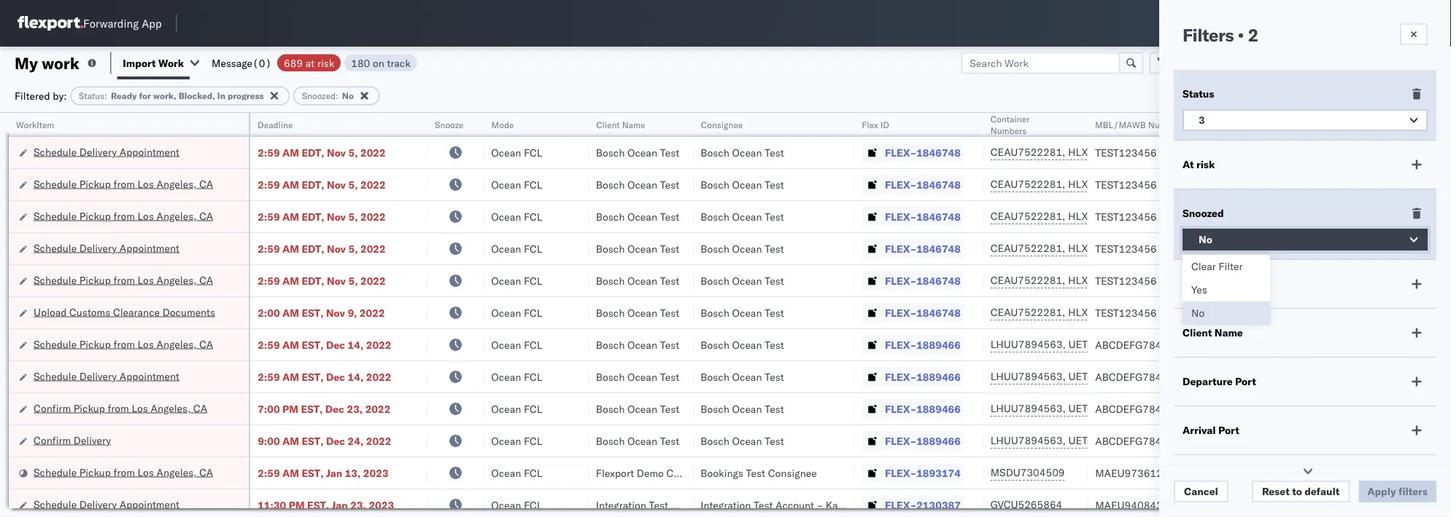 Task type: describe. For each thing, give the bounding box(es) containing it.
2 ceau7522281, hlxu6269489, hlxu8034992 from the top
[[991, 178, 1217, 191]]

11 flex- from the top
[[885, 467, 916, 480]]

1889466 for schedule delivery appointment
[[916, 371, 961, 384]]

lhuu7894563, for schedule delivery appointment
[[991, 371, 1066, 383]]

3 schedule delivery appointment from the top
[[34, 370, 179, 383]]

5 edt, from the top
[[302, 275, 324, 287]]

from for schedule pickup from los angeles, ca 'link' related to third the schedule pickup from los angeles, ca button from the bottom
[[113, 274, 135, 287]]

work
[[158, 57, 184, 69]]

am for the confirm delivery link
[[282, 435, 299, 448]]

batch
[[1370, 57, 1398, 69]]

2023 for 2:59 am est, jan 13, 2023
[[363, 467, 389, 480]]

lagerfeld
[[847, 499, 890, 512]]

customs
[[69, 306, 110, 319]]

1 - from the left
[[817, 499, 823, 512]]

delivery for 1st schedule delivery appointment button from the bottom of the page
[[79, 499, 117, 511]]

1 1846748 from the top
[[916, 146, 961, 159]]

reset
[[1262, 486, 1290, 499]]

gaurav jawla for schedule delivery appointment 'link' related to fourth schedule delivery appointment button from the bottom
[[1297, 146, 1357, 159]]

8 ocean fcl from the top
[[491, 371, 542, 384]]

5 am from the top
[[282, 275, 299, 287]]

confirm pickup from los angeles, ca button
[[34, 402, 207, 418]]

pm for 7:00
[[282, 403, 298, 416]]

flex-1846748 for schedule delivery appointment 'link' related to fourth schedule delivery appointment button from the bottom
[[885, 146, 961, 159]]

appointment for 2nd schedule delivery appointment button from the top of the page schedule delivery appointment 'link'
[[119, 242, 179, 255]]

6 test123456 from the top
[[1095, 307, 1157, 320]]

lhuu7894563, uetu5238478 for schedule delivery appointment
[[991, 371, 1140, 383]]

2022 for confirm pickup from los angeles, ca button
[[365, 403, 391, 416]]

3 resize handle column header from the left
[[466, 113, 484, 518]]

file exception
[[1202, 57, 1271, 69]]

am for third schedule delivery appointment button from the top schedule delivery appointment 'link'
[[282, 371, 299, 384]]

status for status : ready for work, blocked, in progress
[[79, 90, 104, 101]]

schedule delivery appointment link for 2nd schedule delivery appointment button from the top of the page
[[34, 241, 179, 256]]

est, for confirm pickup from los angeles, ca
[[301, 403, 323, 416]]

est, for schedule delivery appointment
[[302, 371, 324, 384]]

yes
[[1191, 284, 1207, 297]]

180
[[351, 57, 370, 69]]

est, down 2:59 am est, jan 13, 2023
[[307, 499, 329, 512]]

1 abcdefg78456546 from the top
[[1095, 339, 1193, 352]]

2 ocean fcl from the top
[[491, 178, 542, 191]]

1 schedule pickup from los angeles, ca button from the top
[[34, 177, 213, 193]]

9:00
[[258, 435, 280, 448]]

: for snoozed
[[336, 90, 338, 101]]

filters
[[1183, 24, 1234, 46]]

upload customs clearance documents button
[[34, 305, 215, 321]]

clear filter
[[1191, 260, 1243, 273]]

am for schedule pickup from los angeles, ca 'link' for fifth the schedule pickup from los angeles, ca button
[[282, 467, 299, 480]]

batch action button
[[1347, 52, 1443, 74]]

for
[[139, 90, 151, 101]]

4 fcl from the top
[[524, 243, 542, 255]]

2:59 am est, jan 13, 2023
[[258, 467, 389, 480]]

4 5, from the top
[[348, 243, 358, 255]]

0 horizontal spatial risk
[[317, 57, 334, 69]]

3 ocean fcl from the top
[[491, 210, 542, 223]]

2 edt, from the top
[[302, 178, 324, 191]]

10 ocean fcl from the top
[[491, 435, 542, 448]]

confirm delivery button
[[34, 434, 111, 450]]

schedule delivery appointment link for 1st schedule delivery appointment button from the bottom of the page
[[34, 498, 179, 512]]

Search Shipments (/) text field
[[1172, 12, 1312, 34]]

2:59 am edt, nov 5, 2022 for schedule delivery appointment 'link' related to fourth schedule delivery appointment button from the bottom
[[258, 146, 386, 159]]

snoozed for snoozed
[[1183, 207, 1224, 220]]

2 schedule pickup from los angeles, ca button from the top
[[34, 209, 213, 225]]

import
[[123, 57, 156, 69]]

schedule delivery appointment link for third schedule delivery appointment button from the top
[[34, 370, 179, 384]]

message (0)
[[212, 57, 271, 69]]

2 ceau7522281, from the top
[[991, 178, 1065, 191]]

10 fcl from the top
[[524, 435, 542, 448]]

689
[[284, 57, 303, 69]]

8 fcl from the top
[[524, 371, 542, 384]]

no inside button
[[1199, 233, 1212, 246]]

2:00 am est, nov 9, 2022
[[258, 307, 385, 320]]

est, for schedule pickup from los angeles, ca
[[302, 467, 324, 480]]

exception
[[1223, 57, 1271, 69]]

7 2:59 from the top
[[258, 371, 280, 384]]

mode button
[[484, 116, 574, 131]]

3 fcl from the top
[[524, 210, 542, 223]]

2 jawla from the top
[[1332, 178, 1357, 191]]

3
[[1199, 114, 1205, 127]]

delivery for confirm delivery button
[[73, 434, 111, 447]]

7:00 pm est, dec 23, 2022
[[258, 403, 391, 416]]

5 1846748 from the top
[[916, 275, 961, 287]]

cancel
[[1184, 486, 1218, 499]]

2 1846748 from the top
[[916, 178, 961, 191]]

uetu5238478 for schedule delivery appointment
[[1068, 371, 1140, 383]]

5 fcl from the top
[[524, 275, 542, 287]]

689 at risk
[[284, 57, 334, 69]]

dec for confirm pickup from los angeles, ca
[[325, 403, 344, 416]]

ceau7522281, hlxu6269489, hlxu8034992 for schedule delivery appointment 'link' related to fourth schedule delivery appointment button from the bottom
[[991, 146, 1217, 159]]

lhuu7894563, for confirm pickup from los angeles, ca
[[991, 403, 1066, 415]]

1 fcl from the top
[[524, 146, 542, 159]]

7 fcl from the top
[[524, 339, 542, 352]]

nov for upload customs clearance documents link
[[326, 307, 345, 320]]

2 2:59 from the top
[[258, 178, 280, 191]]

ceau7522281, for upload customs clearance documents link
[[991, 306, 1065, 319]]

5 ceau7522281, hlxu6269489, hlxu8034992 from the top
[[991, 274, 1217, 287]]

jan for 13,
[[326, 467, 342, 480]]

client inside button
[[596, 119, 620, 130]]

id
[[880, 119, 889, 130]]

documents
[[162, 306, 215, 319]]

lhuu7894563, uetu5238478 for confirm delivery
[[991, 435, 1140, 448]]

ceau7522281, for schedule delivery appointment 'link' related to fourth schedule delivery appointment button from the bottom
[[991, 146, 1065, 159]]

consignee for bookings test consignee
[[768, 467, 817, 480]]

at
[[1183, 158, 1194, 171]]

omkar
[[1297, 403, 1327, 416]]

work
[[42, 53, 79, 73]]

lhuu7894563, for confirm delivery
[[991, 435, 1066, 448]]

edt, for 4th the schedule pickup from los angeles, ca button from the bottom schedule pickup from los angeles, ca 'link'
[[302, 210, 324, 223]]

1 vertical spatial name
[[1214, 327, 1243, 340]]

gaurav for schedule delivery appointment 'link' related to fourth schedule delivery appointment button from the bottom
[[1297, 146, 1329, 159]]

confirm pickup from los angeles, ca
[[34, 402, 207, 415]]

7 am from the top
[[282, 339, 299, 352]]

2 - from the left
[[1366, 499, 1373, 512]]

9 ocean fcl from the top
[[491, 403, 542, 416]]

5 hlxu6269489, from the top
[[1068, 274, 1143, 287]]

delivery for 2nd schedule delivery appointment button from the top of the page
[[79, 242, 117, 255]]

11 ocean fcl from the top
[[491, 467, 542, 480]]

reset to default
[[1262, 486, 1340, 499]]

2 fcl from the top
[[524, 178, 542, 191]]

from for 4th the schedule pickup from los angeles, ca button from the bottom schedule pickup from los angeles, ca 'link'
[[113, 210, 135, 223]]

12 flex- from the top
[[885, 499, 916, 512]]

message
[[212, 57, 252, 69]]

flex id
[[862, 119, 889, 130]]

9,
[[348, 307, 357, 320]]

batch action
[[1370, 57, 1433, 69]]

2 schedule delivery appointment button from the top
[[34, 241, 179, 257]]

2022 for 2nd schedule delivery appointment button from the top of the page
[[360, 243, 386, 255]]

to
[[1292, 486, 1302, 499]]

abcdefg78456546 for confirm pickup from los angeles, ca
[[1095, 403, 1193, 416]]

schedule pickup from los angeles, ca link for fifth the schedule pickup from los angeles, ca button
[[34, 466, 213, 480]]

final port
[[1183, 473, 1230, 486]]

confirm for confirm delivery
[[34, 434, 71, 447]]

by:
[[53, 89, 67, 102]]

maeu9408431
[[1095, 499, 1169, 512]]

resize handle column header for container numbers
[[1070, 113, 1088, 518]]

container numbers button
[[983, 110, 1073, 136]]

1 test123456 from the top
[[1095, 146, 1157, 159]]

hlxu6269489, for 4th the schedule pickup from los angeles, ca button from the bottom
[[1068, 210, 1143, 223]]

(0)
[[252, 57, 271, 69]]

clearance
[[113, 306, 160, 319]]

10 resize handle column header from the left
[[1376, 113, 1394, 518]]

deadline button
[[250, 116, 413, 131]]

2 14, from the top
[[348, 371, 364, 384]]

2 am from the top
[[282, 178, 299, 191]]

5 2:59 am edt, nov 5, 2022 from the top
[[258, 275, 386, 287]]

1 flex- from the top
[[885, 146, 916, 159]]

1 14, from the top
[[348, 339, 364, 352]]

3 5, from the top
[[348, 210, 358, 223]]

7 ocean fcl from the top
[[491, 339, 542, 352]]

uetu5238478 for confirm pickup from los angeles, ca
[[1068, 403, 1140, 415]]

1889466 for confirm delivery
[[916, 435, 961, 448]]

on
[[373, 57, 384, 69]]

3 test123456 from the top
[[1095, 210, 1157, 223]]

4 2:59 from the top
[[258, 243, 280, 255]]

24,
[[348, 435, 364, 448]]

numbers for container numbers
[[991, 125, 1027, 136]]

am for 2nd schedule delivery appointment button from the top of the page schedule delivery appointment 'link'
[[282, 243, 299, 255]]

mbl/mawb
[[1095, 119, 1146, 130]]

schedule for 1st schedule delivery appointment button from the bottom of the page
[[34, 499, 77, 511]]

180 on track
[[351, 57, 411, 69]]

1 vertical spatial client name
[[1183, 327, 1243, 340]]

demo
[[637, 467, 664, 480]]

departure port
[[1183, 376, 1256, 388]]

resize handle column header for workitem
[[231, 113, 249, 518]]

delivery for third schedule delivery appointment button from the top
[[79, 370, 117, 383]]

app
[[142, 16, 162, 30]]

port for arrival port
[[1218, 425, 1239, 437]]

2022 for upload customs clearance documents button
[[360, 307, 385, 320]]

2 5, from the top
[[348, 178, 358, 191]]

forwarding app link
[[18, 16, 162, 31]]

ceau7522281, for 2nd schedule delivery appointment button from the top of the page schedule delivery appointment 'link'
[[991, 242, 1065, 255]]

2 gaurav from the top
[[1297, 178, 1329, 191]]

schedule for fifth the schedule pickup from los angeles, ca button
[[34, 467, 77, 479]]

integration
[[701, 499, 751, 512]]

3 button
[[1183, 109, 1428, 131]]

snoozed : no
[[302, 90, 354, 101]]

filtered by:
[[15, 89, 67, 102]]

8 flex- from the top
[[885, 371, 916, 384]]

ca inside button
[[193, 402, 207, 415]]

import work button
[[123, 57, 184, 69]]

0 vertical spatial no
[[342, 90, 354, 101]]

resize handle column header for mode
[[571, 113, 589, 518]]

ceau7522281, for 4th the schedule pickup from los angeles, ca button from the bottom schedule pickup from los angeles, ca 'link'
[[991, 210, 1065, 223]]

flex-2130387
[[885, 499, 961, 512]]

23, for 2022
[[347, 403, 363, 416]]

angeles, inside button
[[151, 402, 191, 415]]

departure
[[1183, 376, 1233, 388]]

flex-1889466 for schedule delivery appointment
[[885, 371, 961, 384]]

schedule pickup from los angeles, ca for schedule pickup from los angeles, ca 'link' for fifth the schedule pickup from los angeles, ca button
[[34, 467, 213, 479]]

msdu7304509
[[991, 467, 1065, 480]]

arrival
[[1183, 425, 1216, 437]]

1 flex-1889466 from the top
[[885, 339, 961, 352]]

5 flex-1846748 from the top
[[885, 275, 961, 287]]

6 hlxu8034992 from the top
[[1145, 306, 1217, 319]]

schedule pickup from los angeles, ca link for 4th the schedule pickup from los angeles, ca button from the top
[[34, 337, 213, 352]]

3 hlxu8034992 from the top
[[1145, 210, 1217, 223]]

appointment for schedule delivery appointment 'link' related to fourth schedule delivery appointment button from the bottom
[[119, 146, 179, 158]]

karl
[[826, 499, 844, 512]]

2 2:59 am est, dec 14, 2022 from the top
[[258, 371, 391, 384]]

4 hlxu8034992 from the top
[[1145, 242, 1217, 255]]

4 ocean fcl from the top
[[491, 243, 542, 255]]

4 schedule delivery appointment button from the top
[[34, 498, 179, 514]]

2 schedule delivery appointment from the top
[[34, 242, 179, 255]]

choi
[[1342, 499, 1364, 512]]

agen
[[1428, 499, 1451, 512]]

in
[[217, 90, 225, 101]]

from for schedule pickup from los angeles, ca 'link' for fifth the schedule pickup from los angeles, ca button
[[113, 467, 135, 479]]

2 flex- from the top
[[885, 178, 916, 191]]

consignee inside button
[[701, 119, 743, 130]]

resize handle column header for mbl/mawb numbers
[[1272, 113, 1289, 518]]

clear
[[1191, 260, 1216, 273]]

lhuu7894563, uetu5238478 for confirm pickup from los angeles, ca
[[991, 403, 1140, 415]]

7 flex- from the top
[[885, 339, 916, 352]]

4 schedule delivery appointment from the top
[[34, 499, 179, 511]]

ready
[[111, 90, 137, 101]]

3 1846748 from the top
[[916, 210, 961, 223]]

2
[[1248, 24, 1258, 46]]



Task type: vqa. For each thing, say whether or not it's contained in the screenshot.
2nd Gaura from the top
no



Task type: locate. For each thing, give the bounding box(es) containing it.
1 vertical spatial gaurav
[[1297, 178, 1329, 191]]

pm right 11:30 in the left of the page
[[289, 499, 305, 512]]

dec down 2:00 am est, nov 9, 2022
[[326, 339, 345, 352]]

3 uetu5238478 from the top
[[1068, 403, 1140, 415]]

flex-1846748 for 4th the schedule pickup from los angeles, ca button from the bottom schedule pickup from los angeles, ca 'link'
[[885, 210, 961, 223]]

5 2:59 from the top
[[258, 275, 280, 287]]

12 fcl from the top
[[524, 499, 542, 512]]

confirm pickup from los angeles, ca link
[[34, 402, 207, 416]]

1 vertical spatial 14,
[[348, 371, 364, 384]]

confirm for confirm pickup from los angeles, ca
[[34, 402, 71, 415]]

uetu5238478 for confirm delivery
[[1068, 435, 1140, 448]]

actions
[[1403, 119, 1433, 130]]

flexport. image
[[18, 16, 83, 31]]

resize handle column header for consignee
[[837, 113, 854, 518]]

jan down 13,
[[332, 499, 348, 512]]

numbers inside 'button'
[[1148, 119, 1184, 130]]

gvcu5265864
[[991, 499, 1062, 512]]

2:59 am edt, nov 5, 2022 for 2nd schedule delivery appointment button from the top of the page schedule delivery appointment 'link'
[[258, 243, 386, 255]]

action
[[1401, 57, 1433, 69]]

confirm delivery
[[34, 434, 111, 447]]

0 vertical spatial snoozed
[[302, 90, 336, 101]]

schedule delivery appointment link down workitem button
[[34, 145, 179, 159]]

schedule for 5th the schedule pickup from los angeles, ca button from the bottom
[[34, 178, 77, 190]]

resize handle column header for deadline
[[410, 113, 428, 518]]

risk right the at
[[317, 57, 334, 69]]

edt, for 2nd schedule delivery appointment button from the top of the page schedule delivery appointment 'link'
[[302, 243, 324, 255]]

0 horizontal spatial -
[[817, 499, 823, 512]]

0 vertical spatial jan
[[326, 467, 342, 480]]

3 edt, from the top
[[302, 210, 324, 223]]

confirm
[[34, 402, 71, 415], [34, 434, 71, 447]]

3 lhuu7894563, uetu5238478 from the top
[[991, 403, 1140, 415]]

1 horizontal spatial client name
[[1183, 327, 1243, 340]]

2:59 am est, dec 14, 2022
[[258, 339, 391, 352], [258, 371, 391, 384]]

2:59 am edt, nov 5, 2022 for 4th the schedule pickup from los angeles, ca button from the bottom schedule pickup from los angeles, ca 'link'
[[258, 210, 386, 223]]

- right choi
[[1366, 499, 1373, 512]]

2 2:59 am edt, nov 5, 2022 from the top
[[258, 178, 386, 191]]

1 resize handle column header from the left
[[231, 113, 249, 518]]

6 1846748 from the top
[[916, 307, 961, 320]]

mode down 'clear'
[[1183, 278, 1210, 291]]

am for upload customs clearance documents link
[[282, 307, 299, 320]]

hlxu6269489, for upload customs clearance documents button
[[1068, 306, 1143, 319]]

fcl
[[524, 146, 542, 159], [524, 178, 542, 191], [524, 210, 542, 223], [524, 243, 542, 255], [524, 275, 542, 287], [524, 307, 542, 320], [524, 339, 542, 352], [524, 371, 542, 384], [524, 403, 542, 416], [524, 435, 542, 448], [524, 467, 542, 480], [524, 499, 542, 512]]

client name inside button
[[596, 119, 645, 130]]

0 vertical spatial gaurav jawla
[[1297, 146, 1357, 159]]

pm right 7:00
[[282, 403, 298, 416]]

delivery up the customs at the left bottom
[[79, 242, 117, 255]]

1 5, from the top
[[348, 146, 358, 159]]

pickup for 4th the schedule pickup from los angeles, ca button from the bottom
[[79, 210, 111, 223]]

0 horizontal spatial client
[[596, 119, 620, 130]]

angeles,
[[157, 178, 197, 190], [157, 210, 197, 223], [157, 274, 197, 287], [157, 338, 197, 351], [151, 402, 191, 415], [157, 467, 197, 479]]

3 flex- from the top
[[885, 210, 916, 223]]

0 vertical spatial risk
[[317, 57, 334, 69]]

2 hlxu6269489, from the top
[[1068, 178, 1143, 191]]

list box
[[1183, 255, 1270, 325]]

cancel button
[[1174, 481, 1228, 503]]

2 hlxu8034992 from the top
[[1145, 178, 1217, 191]]

1 horizontal spatial risk
[[1196, 158, 1215, 171]]

numbers inside container numbers
[[991, 125, 1027, 136]]

9 flex- from the top
[[885, 403, 916, 416]]

flex
[[862, 119, 878, 130]]

3 schedule delivery appointment button from the top
[[34, 370, 179, 386]]

est, up 2:59 am est, jan 13, 2023
[[302, 435, 324, 448]]

0 vertical spatial 2023
[[363, 467, 389, 480]]

1 vertical spatial confirm
[[34, 434, 71, 447]]

4 schedule from the top
[[34, 242, 77, 255]]

- left karl
[[817, 499, 823, 512]]

upload customs clearance documents link
[[34, 305, 215, 320]]

jan for 23,
[[332, 499, 348, 512]]

resize handle column header
[[231, 113, 249, 518], [410, 113, 428, 518], [466, 113, 484, 518], [571, 113, 589, 518], [676, 113, 693, 518], [837, 113, 854, 518], [966, 113, 983, 518], [1070, 113, 1088, 518], [1272, 113, 1289, 518], [1376, 113, 1394, 518], [1425, 113, 1442, 518]]

1889466
[[916, 339, 961, 352], [916, 371, 961, 384], [916, 403, 961, 416], [916, 435, 961, 448]]

schedule
[[34, 146, 77, 158], [34, 178, 77, 190], [34, 210, 77, 223], [34, 242, 77, 255], [34, 274, 77, 287], [34, 338, 77, 351], [34, 370, 77, 383], [34, 467, 77, 479], [34, 499, 77, 511]]

flex-1846748 for 2nd schedule delivery appointment button from the top of the page schedule delivery appointment 'link'
[[885, 243, 961, 255]]

numbers for mbl/mawb numbers
[[1148, 119, 1184, 130]]

jan left 13,
[[326, 467, 342, 480]]

23, for 2023
[[350, 499, 366, 512]]

forwarding app
[[83, 16, 162, 30]]

delivery down workitem button
[[79, 146, 117, 158]]

work,
[[153, 90, 176, 101]]

bosch
[[596, 146, 625, 159], [701, 146, 729, 159], [596, 178, 625, 191], [701, 178, 729, 191], [596, 210, 625, 223], [701, 210, 729, 223], [596, 243, 625, 255], [701, 243, 729, 255], [596, 275, 625, 287], [701, 275, 729, 287], [596, 307, 625, 320], [701, 307, 729, 320], [596, 339, 625, 352], [701, 339, 729, 352], [596, 371, 625, 384], [701, 371, 729, 384], [596, 403, 625, 416], [701, 403, 729, 416], [596, 435, 625, 448], [701, 435, 729, 448]]

arrival port
[[1183, 425, 1239, 437]]

1 flex-1846748 from the top
[[885, 146, 961, 159]]

delivery down confirm delivery button
[[79, 499, 117, 511]]

am
[[282, 146, 299, 159], [282, 178, 299, 191], [282, 210, 299, 223], [282, 243, 299, 255], [282, 275, 299, 287], [282, 307, 299, 320], [282, 339, 299, 352], [282, 371, 299, 384], [282, 435, 299, 448], [282, 467, 299, 480]]

forwarding
[[83, 16, 139, 30]]

5 5, from the top
[[348, 275, 358, 287]]

at
[[305, 57, 315, 69]]

upload customs clearance documents
[[34, 306, 215, 319]]

4 test123456 from the top
[[1095, 243, 1157, 255]]

pickup for third the schedule pickup from los angeles, ca button from the bottom
[[79, 274, 111, 287]]

dec up 7:00 pm est, dec 23, 2022
[[326, 371, 345, 384]]

8 2:59 from the top
[[258, 467, 280, 480]]

consignee for flexport demo consignee
[[666, 467, 715, 480]]

port right final
[[1209, 473, 1230, 486]]

status up 3
[[1183, 88, 1214, 100]]

schedule delivery appointment up the customs at the left bottom
[[34, 242, 179, 255]]

schedule delivery appointment link up confirm pickup from los angeles, ca
[[34, 370, 179, 384]]

omkar savant
[[1297, 403, 1361, 416]]

1 vertical spatial risk
[[1196, 158, 1215, 171]]

1 vertical spatial client
[[1183, 327, 1212, 340]]

no up 'clear'
[[1199, 233, 1212, 246]]

3 abcdefg78456546 from the top
[[1095, 403, 1193, 416]]

gaurav jawla for 2nd schedule delivery appointment button from the top of the page schedule delivery appointment 'link'
[[1297, 243, 1357, 255]]

5 flex- from the top
[[885, 275, 916, 287]]

risk right "at"
[[1196, 158, 1215, 171]]

container numbers
[[991, 113, 1030, 136]]

1 horizontal spatial snoozed
[[1183, 207, 1224, 220]]

pickup for confirm pickup from los angeles, ca button
[[73, 402, 105, 415]]

2 test123456 from the top
[[1095, 178, 1157, 191]]

nov for schedule delivery appointment 'link' related to fourth schedule delivery appointment button from the bottom
[[327, 146, 346, 159]]

9 am from the top
[[282, 435, 299, 448]]

3 ceau7522281, hlxu6269489, hlxu8034992 from the top
[[991, 210, 1217, 223]]

1 ocean fcl from the top
[[491, 146, 542, 159]]

1 ceau7522281, hlxu6269489, hlxu8034992 from the top
[[991, 146, 1217, 159]]

4 1846748 from the top
[[916, 243, 961, 255]]

flexport demo consignee
[[596, 467, 715, 480]]

8 resize handle column header from the left
[[1070, 113, 1088, 518]]

origin
[[1397, 499, 1425, 512]]

2 1889466 from the top
[[916, 371, 961, 384]]

blocked,
[[178, 90, 215, 101]]

flex-1889466 for confirm delivery
[[885, 435, 961, 448]]

list box containing clear filter
[[1183, 255, 1270, 325]]

ceau7522281, hlxu6269489, hlxu8034992 for 4th the schedule pickup from los angeles, ca button from the bottom schedule pickup from los angeles, ca 'link'
[[991, 210, 1217, 223]]

snoozed up deadline "button"
[[302, 90, 336, 101]]

0 horizontal spatial snoozed
[[302, 90, 336, 101]]

ocean fcl
[[491, 146, 542, 159], [491, 178, 542, 191], [491, 210, 542, 223], [491, 243, 542, 255], [491, 275, 542, 287], [491, 307, 542, 320], [491, 339, 542, 352], [491, 371, 542, 384], [491, 403, 542, 416], [491, 435, 542, 448], [491, 467, 542, 480], [491, 499, 542, 512]]

am for schedule delivery appointment 'link' related to fourth schedule delivery appointment button from the bottom
[[282, 146, 299, 159]]

8 schedule from the top
[[34, 467, 77, 479]]

8 am from the top
[[282, 371, 299, 384]]

resize handle column header for flex id
[[966, 113, 983, 518]]

appointment for third schedule delivery appointment button from the top schedule delivery appointment 'link'
[[119, 370, 179, 383]]

1 horizontal spatial -
[[1366, 499, 1373, 512]]

1 vertical spatial port
[[1218, 425, 1239, 437]]

0 vertical spatial client
[[596, 119, 620, 130]]

2 vertical spatial jawla
[[1332, 243, 1357, 255]]

status for status
[[1183, 88, 1214, 100]]

schedule pickup from los angeles, ca
[[34, 178, 213, 190], [34, 210, 213, 223], [34, 274, 213, 287], [34, 338, 213, 351], [34, 467, 213, 479]]

11 resize handle column header from the left
[[1425, 113, 1442, 518]]

schedule delivery appointment down confirm delivery button
[[34, 499, 179, 511]]

schedule delivery appointment up confirm pickup from los angeles, ca
[[34, 370, 179, 383]]

from for the confirm pickup from los angeles, ca link
[[108, 402, 129, 415]]

1 vertical spatial pm
[[289, 499, 305, 512]]

schedule delivery appointment button up the customs at the left bottom
[[34, 241, 179, 257]]

1 2:59 am est, dec 14, 2022 from the top
[[258, 339, 391, 352]]

1 jawla from the top
[[1332, 146, 1357, 159]]

est, down 9:00 am est, dec 24, 2022 at the left
[[302, 467, 324, 480]]

est, down 2:00 am est, nov 9, 2022
[[302, 339, 324, 352]]

est, for upload customs clearance documents
[[302, 307, 324, 320]]

0 horizontal spatial status
[[79, 90, 104, 101]]

6 ocean fcl from the top
[[491, 307, 542, 320]]

2022 for fourth schedule delivery appointment button from the bottom
[[360, 146, 386, 159]]

numbers
[[1148, 119, 1184, 130], [991, 125, 1027, 136]]

1 horizontal spatial :
[[336, 90, 338, 101]]

2 vertical spatial port
[[1209, 473, 1230, 486]]

from for schedule pickup from los angeles, ca 'link' for 5th the schedule pickup from los angeles, ca button from the bottom
[[113, 178, 135, 190]]

ceau7522281, hlxu6269489, hlxu8034992 for 2nd schedule delivery appointment button from the top of the page schedule delivery appointment 'link'
[[991, 242, 1217, 255]]

operator
[[1297, 119, 1332, 130]]

1 horizontal spatial client
[[1183, 327, 1212, 340]]

9 fcl from the top
[[524, 403, 542, 416]]

hlxu6269489,
[[1068, 146, 1143, 159], [1068, 178, 1143, 191], [1068, 210, 1143, 223], [1068, 242, 1143, 255], [1068, 274, 1143, 287], [1068, 306, 1143, 319]]

hlxu6269489, for 2nd schedule delivery appointment button from the top of the page
[[1068, 242, 1143, 255]]

23, down 13,
[[350, 499, 366, 512]]

1 ceau7522281, from the top
[[991, 146, 1065, 159]]

1893174
[[916, 467, 961, 480]]

1 gaurav jawla from the top
[[1297, 146, 1357, 159]]

jawla for schedule delivery appointment 'link' related to fourth schedule delivery appointment button from the bottom
[[1332, 146, 1357, 159]]

status right by:
[[79, 90, 104, 101]]

0 horizontal spatial name
[[622, 119, 645, 130]]

0 vertical spatial name
[[622, 119, 645, 130]]

snooze
[[435, 119, 464, 130]]

0 vertical spatial port
[[1235, 376, 1256, 388]]

0 vertical spatial 2:59 am est, dec 14, 2022
[[258, 339, 391, 352]]

schedule pickup from los angeles, ca for schedule pickup from los angeles, ca 'link' related to 4th the schedule pickup from los angeles, ca button from the top
[[34, 338, 213, 351]]

schedule delivery appointment button down confirm delivery button
[[34, 498, 179, 514]]

0 vertical spatial confirm
[[34, 402, 71, 415]]

abcdefg78456546 for schedule delivery appointment
[[1095, 371, 1193, 384]]

1 uetu5238478 from the top
[[1068, 339, 1140, 351]]

4 ceau7522281, hlxu6269489, hlxu8034992 from the top
[[991, 242, 1217, 255]]

1 schedule delivery appointment from the top
[[34, 146, 179, 158]]

7:00
[[258, 403, 280, 416]]

1 horizontal spatial status
[[1183, 88, 1214, 100]]

2 vertical spatial gaurav jawla
[[1297, 243, 1357, 255]]

filters • 2
[[1183, 24, 1258, 46]]

1 vertical spatial jawla
[[1332, 178, 1357, 191]]

schedule for third the schedule pickup from los angeles, ca button from the bottom
[[34, 274, 77, 287]]

lhuu7894563,
[[991, 339, 1066, 351], [991, 371, 1066, 383], [991, 403, 1066, 415], [991, 435, 1066, 448]]

pm for 11:30
[[289, 499, 305, 512]]

flex-1889466 for confirm pickup from los angeles, ca
[[885, 403, 961, 416]]

1 horizontal spatial numbers
[[1148, 119, 1184, 130]]

flex-1846748 for upload customs clearance documents link
[[885, 307, 961, 320]]

10 flex- from the top
[[885, 435, 916, 448]]

est, left 9,
[[302, 307, 324, 320]]

1 vertical spatial jan
[[332, 499, 348, 512]]

1 gaurav from the top
[[1297, 146, 1329, 159]]

0 vertical spatial jawla
[[1332, 146, 1357, 159]]

port right departure
[[1235, 376, 1256, 388]]

2 appointment from the top
[[119, 242, 179, 255]]

5 ceau7522281, from the top
[[991, 274, 1065, 287]]

1 lhuu7894563, from the top
[[991, 339, 1066, 351]]

2:00
[[258, 307, 280, 320]]

schedule delivery appointment link
[[34, 145, 179, 159], [34, 241, 179, 256], [34, 370, 179, 384], [34, 498, 179, 512]]

from
[[113, 178, 135, 190], [113, 210, 135, 223], [113, 274, 135, 287], [113, 338, 135, 351], [108, 402, 129, 415], [113, 467, 135, 479]]

2:59 am est, dec 14, 2022 down 2:00 am est, nov 9, 2022
[[258, 339, 391, 352]]

4 lhuu7894563, from the top
[[991, 435, 1066, 448]]

2:59 am est, dec 14, 2022 up 7:00 pm est, dec 23, 2022
[[258, 371, 391, 384]]

1 horizontal spatial name
[[1214, 327, 1243, 340]]

import work
[[123, 57, 184, 69]]

workitem button
[[9, 116, 234, 131]]

5 hlxu8034992 from the top
[[1145, 274, 1217, 287]]

at risk
[[1183, 158, 1215, 171]]

14, down 9,
[[348, 339, 364, 352]]

2 lhuu7894563, from the top
[[991, 371, 1066, 383]]

name inside button
[[622, 119, 645, 130]]

no up deadline "button"
[[342, 90, 354, 101]]

0 vertical spatial mode
[[491, 119, 514, 130]]

flex-1846748
[[885, 146, 961, 159], [885, 178, 961, 191], [885, 210, 961, 223], [885, 243, 961, 255], [885, 275, 961, 287], [885, 307, 961, 320]]

Search Work text field
[[961, 52, 1120, 74]]

pickup for 4th the schedule pickup from los angeles, ca button from the top
[[79, 338, 111, 351]]

: up deadline "button"
[[336, 90, 338, 101]]

schedule for 4th the schedule pickup from los angeles, ca button from the top
[[34, 338, 77, 351]]

no down yes
[[1191, 307, 1205, 320]]

1 vertical spatial gaurav jawla
[[1297, 178, 1357, 191]]

1 schedule delivery appointment button from the top
[[34, 145, 179, 161]]

1 schedule pickup from los angeles, ca from the top
[[34, 178, 213, 190]]

5 ocean fcl from the top
[[491, 275, 542, 287]]

schedule for third schedule delivery appointment button from the top
[[34, 370, 77, 383]]

delivery down confirm pickup from los angeles, ca button
[[73, 434, 111, 447]]

bookings test consignee
[[701, 467, 817, 480]]

1 vertical spatial 2023
[[369, 499, 394, 512]]

schedule delivery appointment button up confirm pickup from los angeles, ca
[[34, 370, 179, 386]]

test
[[660, 146, 679, 159], [765, 146, 784, 159], [660, 178, 679, 191], [765, 178, 784, 191], [660, 210, 679, 223], [765, 210, 784, 223], [660, 243, 679, 255], [765, 243, 784, 255], [660, 275, 679, 287], [765, 275, 784, 287], [660, 307, 679, 320], [765, 307, 784, 320], [660, 339, 679, 352], [765, 339, 784, 352], [660, 371, 679, 384], [765, 371, 784, 384], [660, 403, 679, 416], [765, 403, 784, 416], [660, 435, 679, 448], [765, 435, 784, 448], [746, 467, 765, 480], [754, 499, 773, 512], [1375, 499, 1395, 512]]

•
[[1238, 24, 1244, 46]]

lhuu7894563, uetu5238478
[[991, 339, 1140, 351], [991, 371, 1140, 383], [991, 403, 1140, 415], [991, 435, 1140, 448]]

track
[[387, 57, 411, 69]]

schedule pickup from los angeles, ca link for 5th the schedule pickup from los angeles, ca button from the bottom
[[34, 177, 213, 192]]

0 vertical spatial client name
[[596, 119, 645, 130]]

4 schedule delivery appointment link from the top
[[34, 498, 179, 512]]

1 vertical spatial 23,
[[350, 499, 366, 512]]

progress
[[228, 90, 264, 101]]

13,
[[345, 467, 361, 480]]

est, for confirm delivery
[[302, 435, 324, 448]]

schedule pickup from los angeles, ca link for third the schedule pickup from los angeles, ca button from the bottom
[[34, 273, 213, 288]]

3 lhuu7894563, from the top
[[991, 403, 1066, 415]]

2023
[[363, 467, 389, 480], [369, 499, 394, 512]]

uetu5238478
[[1068, 339, 1140, 351], [1068, 371, 1140, 383], [1068, 403, 1140, 415], [1068, 435, 1140, 448]]

schedule delivery appointment link down confirm delivery button
[[34, 498, 179, 512]]

5 schedule pickup from los angeles, ca from the top
[[34, 467, 213, 479]]

2 resize handle column header from the left
[[410, 113, 428, 518]]

nov for 2nd schedule delivery appointment button from the top of the page schedule delivery appointment 'link'
[[327, 243, 346, 255]]

edt,
[[302, 146, 324, 159], [302, 178, 324, 191], [302, 210, 324, 223], [302, 243, 324, 255], [302, 275, 324, 287]]

ceau7522281,
[[991, 146, 1065, 159], [991, 178, 1065, 191], [991, 210, 1065, 223], [991, 242, 1065, 255], [991, 274, 1065, 287], [991, 306, 1065, 319]]

client
[[596, 119, 620, 130], [1183, 327, 1212, 340]]

appointment for 1st schedule delivery appointment button from the bottom of the page's schedule delivery appointment 'link'
[[119, 499, 179, 511]]

edt, for schedule delivery appointment 'link' related to fourth schedule delivery appointment button from the bottom
[[302, 146, 324, 159]]

confirm delivery link
[[34, 434, 111, 448]]

abcdefg78456546 for confirm delivery
[[1095, 435, 1193, 448]]

schedule pickup from los angeles, ca link
[[34, 177, 213, 192], [34, 209, 213, 224], [34, 273, 213, 288], [34, 337, 213, 352], [34, 466, 213, 480]]

0 horizontal spatial numbers
[[991, 125, 1027, 136]]

1 1889466 from the top
[[916, 339, 961, 352]]

from for schedule pickup from los angeles, ca 'link' related to 4th the schedule pickup from los angeles, ca button from the top
[[113, 338, 135, 351]]

flex-1889466
[[885, 339, 961, 352], [885, 371, 961, 384], [885, 403, 961, 416], [885, 435, 961, 448]]

maeu9736123
[[1095, 467, 1169, 480]]

0 vertical spatial pm
[[282, 403, 298, 416]]

bookings
[[701, 467, 743, 480]]

mode right snooze
[[491, 119, 514, 130]]

dec left 24, on the left bottom of page
[[326, 435, 345, 448]]

1 2:59 am edt, nov 5, 2022 from the top
[[258, 146, 386, 159]]

2023 down 2:59 am est, jan 13, 2023
[[369, 499, 394, 512]]

1 schedule from the top
[[34, 146, 77, 158]]

dec up 9:00 am est, dec 24, 2022 at the left
[[325, 403, 344, 416]]

filtered
[[15, 89, 50, 102]]

jawla for 2nd schedule delivery appointment button from the top of the page schedule delivery appointment 'link'
[[1332, 243, 1357, 255]]

schedule delivery appointment down workitem button
[[34, 146, 179, 158]]

5 schedule pickup from los angeles, ca button from the top
[[34, 466, 213, 482]]

mbl/mawb numbers button
[[1088, 116, 1275, 131]]

est, up 9:00 am est, dec 24, 2022 at the left
[[301, 403, 323, 416]]

14, up 7:00 pm est, dec 23, 2022
[[348, 371, 364, 384]]

1 horizontal spatial mode
[[1183, 278, 1210, 291]]

0 vertical spatial 14,
[[348, 339, 364, 352]]

2023 right 13,
[[363, 467, 389, 480]]

2022 for confirm delivery button
[[366, 435, 391, 448]]

6 am from the top
[[282, 307, 299, 320]]

0 horizontal spatial :
[[104, 90, 107, 101]]

: for status
[[104, 90, 107, 101]]

3 schedule pickup from los angeles, ca button from the top
[[34, 273, 213, 289]]

dec for schedule delivery appointment
[[326, 371, 345, 384]]

1 vertical spatial 2:59 am est, dec 14, 2022
[[258, 371, 391, 384]]

port right arrival
[[1218, 425, 1239, 437]]

hlxu6269489, for fourth schedule delivery appointment button from the bottom
[[1068, 146, 1143, 159]]

schedule for 2nd schedule delivery appointment button from the top of the page
[[34, 242, 77, 255]]

los inside button
[[132, 402, 148, 415]]

23, up 24, on the left bottom of page
[[347, 403, 363, 416]]

jawla
[[1332, 146, 1357, 159], [1332, 178, 1357, 191], [1332, 243, 1357, 255]]

schedule for 4th the schedule pickup from los angeles, ca button from the bottom
[[34, 210, 77, 223]]

deadline
[[258, 119, 293, 130]]

schedule delivery appointment button
[[34, 145, 179, 161], [34, 241, 179, 257], [34, 370, 179, 386], [34, 498, 179, 514]]

2 schedule pickup from los angeles, ca link from the top
[[34, 209, 213, 224]]

mode inside button
[[491, 119, 514, 130]]

1 vertical spatial mode
[[1183, 278, 1210, 291]]

schedule delivery appointment link for fourth schedule delivery appointment button from the bottom
[[34, 145, 179, 159]]

schedule delivery appointment button down workitem button
[[34, 145, 179, 161]]

3 jawla from the top
[[1332, 243, 1357, 255]]

flex id button
[[854, 116, 969, 131]]

flex-1893174
[[885, 467, 961, 480]]

1 vertical spatial no
[[1199, 233, 1212, 246]]

2 flex-1846748 from the top
[[885, 178, 961, 191]]

3 gaurav from the top
[[1297, 243, 1329, 255]]

2023 for 11:30 pm est, jan 23, 2023
[[369, 499, 394, 512]]

ceau7522281, hlxu6269489, hlxu8034992
[[991, 146, 1217, 159], [991, 178, 1217, 191], [991, 210, 1217, 223], [991, 242, 1217, 255], [991, 274, 1217, 287], [991, 306, 1217, 319]]

1 vertical spatial snoozed
[[1183, 207, 1224, 220]]

0 vertical spatial 23,
[[347, 403, 363, 416]]

4 flex- from the top
[[885, 243, 916, 255]]

snoozed for snoozed : no
[[302, 90, 336, 101]]

3 2:59 from the top
[[258, 210, 280, 223]]

client name button
[[589, 116, 679, 131]]

upload
[[34, 306, 67, 319]]

file
[[1202, 57, 1220, 69]]

5 resize handle column header from the left
[[676, 113, 693, 518]]

: left ready
[[104, 90, 107, 101]]

mode
[[491, 119, 514, 130], [1183, 278, 1210, 291]]

am for 4th the schedule pickup from los angeles, ca button from the bottom schedule pickup from los angeles, ca 'link'
[[282, 210, 299, 223]]

7 resize handle column header from the left
[[966, 113, 983, 518]]

numbers down container
[[991, 125, 1027, 136]]

flex-1893174 button
[[862, 464, 964, 484], [862, 464, 964, 484]]

los
[[138, 178, 154, 190], [138, 210, 154, 223], [138, 274, 154, 287], [138, 338, 154, 351], [132, 402, 148, 415], [138, 467, 154, 479]]

delivery up confirm pickup from los angeles, ca
[[79, 370, 117, 383]]

savant
[[1330, 403, 1361, 416]]

9 schedule from the top
[[34, 499, 77, 511]]

numbers left 3
[[1148, 119, 1184, 130]]

2022 for 4th the schedule pickup from los angeles, ca button from the bottom
[[360, 210, 386, 223]]

0 horizontal spatial mode
[[491, 119, 514, 130]]

0 vertical spatial gaurav
[[1297, 146, 1329, 159]]

snoozed down at risk on the right of page
[[1183, 207, 1224, 220]]

est, up 7:00 pm est, dec 23, 2022
[[302, 371, 324, 384]]

0 horizontal spatial client name
[[596, 119, 645, 130]]

9:00 am est, dec 24, 2022
[[258, 435, 391, 448]]

1 lhuu7894563, uetu5238478 from the top
[[991, 339, 1140, 351]]

4 resize handle column header from the left
[[571, 113, 589, 518]]

2 vertical spatial no
[[1191, 307, 1205, 320]]

client name
[[596, 119, 645, 130], [1183, 327, 1243, 340]]

4 ceau7522281, from the top
[[991, 242, 1065, 255]]

schedule delivery appointment link up the customs at the left bottom
[[34, 241, 179, 256]]

6 fcl from the top
[[524, 307, 542, 320]]

6 resize handle column header from the left
[[837, 113, 854, 518]]

3 flex-1889466 from the top
[[885, 403, 961, 416]]

nov for 4th the schedule pickup from los angeles, ca button from the bottom schedule pickup from los angeles, ca 'link'
[[327, 210, 346, 223]]

2 vertical spatial gaurav
[[1297, 243, 1329, 255]]



